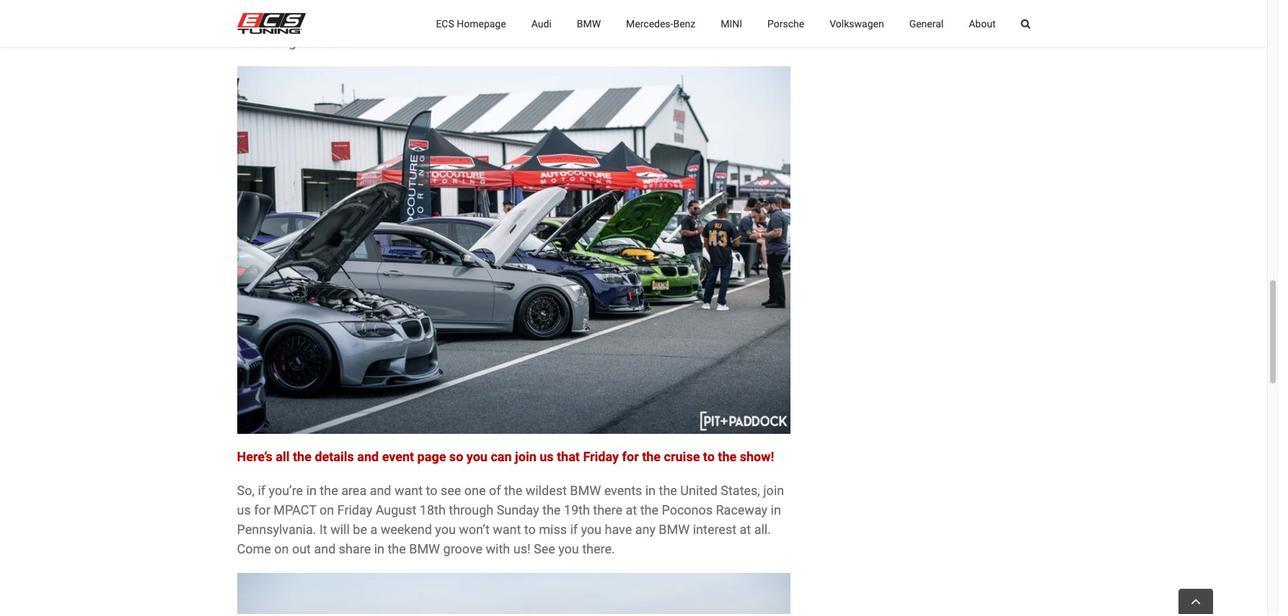 Task type: describe. For each thing, give the bounding box(es) containing it.
us inside the 'so, if you're in the area and want to see one of the wildest bmw events in the united states, join us for mpact on friday august 18th through sunday the 19th there at the poconos raceway in pennsylvania. it will be a weekend you won't want to miss if you have any bmw interest at all. come on out and share in the bmw groove with us! see you there.'
[[237, 503, 251, 518]]

0 vertical spatial to
[[703, 449, 715, 464]]

here's all the details and event page so you can join us that friday for the cruise to the show! link
[[237, 449, 774, 464]]

the left cruise
[[642, 449, 661, 464]]

about
[[969, 18, 996, 29]]

raceway
[[716, 503, 768, 518]]

see
[[534, 542, 555, 557]]

share
[[339, 542, 371, 557]]

bmw link
[[577, 0, 601, 47]]

all.
[[754, 522, 771, 537]]

details
[[315, 449, 354, 464]]

page
[[417, 449, 446, 464]]

bmw up 19th
[[570, 483, 601, 498]]

in right events
[[645, 483, 656, 498]]

weekend
[[381, 522, 432, 537]]

out
[[292, 542, 311, 557]]

the left show! on the bottom right
[[718, 449, 737, 464]]

poconos
[[662, 503, 713, 518]]

audi
[[531, 18, 552, 29]]

1 vertical spatial on
[[274, 542, 289, 557]]

so, if you're in the area and want to see one of the wildest bmw events in the united states, join us for mpact on friday august 18th through sunday the 19th there at the poconos raceway in pennsylvania. it will be a weekend you won't want to miss if you have any bmw interest at all. come on out and share in the bmw groove with us! see you there.
[[237, 483, 784, 557]]

1 vertical spatial to
[[426, 483, 437, 498]]

all
[[276, 449, 290, 464]]

benz
[[673, 18, 696, 29]]

ecs
[[436, 18, 454, 29]]

0 vertical spatial and
[[357, 449, 379, 464]]

2 vertical spatial and
[[314, 542, 336, 557]]

join inside the 'so, if you're in the area and want to see one of the wildest bmw events in the united states, join us for mpact on friday august 18th through sunday the 19th there at the poconos raceway in pennsylvania. it will be a weekend you won't want to miss if you have any bmw interest at all. come on out and share in the bmw groove with us! see you there.'
[[763, 483, 784, 498]]

mercedes-
[[626, 18, 673, 29]]

interest
[[693, 522, 737, 537]]

0 horizontal spatial at
[[626, 503, 637, 518]]

in up all.
[[771, 503, 781, 518]]

audi link
[[531, 0, 552, 47]]

general link
[[909, 0, 944, 47]]

here's
[[237, 449, 273, 464]]

united
[[680, 483, 718, 498]]

18th
[[420, 503, 446, 518]]

0 vertical spatial if
[[258, 483, 265, 498]]

about link
[[969, 0, 996, 47]]

here's all the details and event page so you can join us that friday for the cruise to the show!
[[237, 449, 774, 464]]

0 horizontal spatial join
[[515, 449, 536, 464]]

august
[[376, 503, 416, 518]]

cruise
[[664, 449, 700, 464]]

1 horizontal spatial on
[[320, 503, 334, 518]]

you're
[[269, 483, 303, 498]]

of
[[489, 483, 501, 498]]

mercedes-benz
[[626, 18, 696, 29]]

ecs homepage link
[[436, 0, 506, 47]]

sunday
[[497, 503, 539, 518]]

friday inside the 'so, if you're in the area and want to see one of the wildest bmw events in the united states, join us for mpact on friday august 18th through sunday the 19th there at the poconos raceway in pennsylvania. it will be a weekend you won't want to miss if you have any bmw interest at all. come on out and share in the bmw groove with us! see you there.'
[[337, 503, 372, 518]]

us!
[[513, 542, 531, 557]]

1 horizontal spatial for
[[622, 449, 639, 464]]

wildest
[[526, 483, 567, 498]]

it
[[320, 522, 327, 537]]

states,
[[721, 483, 760, 498]]

1 horizontal spatial if
[[570, 522, 578, 537]]

with
[[486, 542, 510, 557]]

the up miss
[[542, 503, 561, 518]]

show!
[[740, 449, 774, 464]]

1 vertical spatial and
[[370, 483, 391, 498]]

volkswagen link
[[830, 0, 884, 47]]

one
[[464, 483, 486, 498]]

mini link
[[721, 0, 742, 47]]

general
[[909, 18, 944, 29]]

won't
[[459, 522, 490, 537]]

19th
[[564, 503, 590, 518]]

ecs tuning logo image
[[237, 13, 305, 34]]



Task type: vqa. For each thing, say whether or not it's contained in the screenshot.
the leftmost 'OR'
no



Task type: locate. For each thing, give the bounding box(es) containing it.
you right see in the bottom left of the page
[[558, 542, 579, 557]]

homepage
[[457, 18, 506, 29]]

2 horizontal spatial to
[[703, 449, 715, 464]]

to up 'us!'
[[524, 522, 536, 537]]

join
[[515, 449, 536, 464], [763, 483, 784, 498]]

at down events
[[626, 503, 637, 518]]

0 horizontal spatial want
[[395, 483, 423, 498]]

the up 'poconos'
[[659, 483, 677, 498]]

a
[[370, 522, 377, 537]]

the up the any
[[640, 503, 659, 518]]

on
[[320, 503, 334, 518], [274, 542, 289, 557]]

the right of
[[504, 483, 522, 498]]

1 vertical spatial want
[[493, 522, 521, 537]]

0 horizontal spatial friday
[[337, 503, 372, 518]]

0 horizontal spatial to
[[426, 483, 437, 498]]

for up pennsylvania.
[[254, 503, 270, 518]]

see
[[441, 483, 461, 498]]

if
[[258, 483, 265, 498], [570, 522, 578, 537]]

that
[[557, 449, 580, 464]]

mini
[[721, 18, 742, 29]]

0 horizontal spatial if
[[258, 483, 265, 498]]

join right the states,
[[763, 483, 784, 498]]

to left "see"
[[426, 483, 437, 498]]

1 vertical spatial join
[[763, 483, 784, 498]]

to
[[703, 449, 715, 464], [426, 483, 437, 498], [524, 522, 536, 537]]

in
[[306, 483, 317, 498], [645, 483, 656, 498], [771, 503, 781, 518], [374, 542, 384, 557]]

0 vertical spatial friday
[[583, 449, 619, 464]]

1 horizontal spatial join
[[763, 483, 784, 498]]

0 vertical spatial join
[[515, 449, 536, 464]]

us
[[540, 449, 554, 464], [237, 503, 251, 518]]

be
[[353, 522, 367, 537]]

any
[[635, 522, 656, 537]]

0 vertical spatial want
[[395, 483, 423, 498]]

at
[[626, 503, 637, 518], [740, 522, 751, 537]]

on up it
[[320, 503, 334, 518]]

bmw down 'poconos'
[[659, 522, 690, 537]]

1 horizontal spatial to
[[524, 522, 536, 537]]

2 vertical spatial to
[[524, 522, 536, 537]]

come
[[237, 542, 271, 557]]

mercedes-benz link
[[626, 0, 696, 47]]

1 horizontal spatial us
[[540, 449, 554, 464]]

us down so,
[[237, 503, 251, 518]]

porsche link
[[768, 0, 804, 47]]

0 vertical spatial at
[[626, 503, 637, 518]]

to right cruise
[[703, 449, 715, 464]]

bmw down weekend
[[409, 542, 440, 557]]

bmw right audi link
[[577, 18, 601, 29]]

the
[[293, 449, 312, 464], [642, 449, 661, 464], [718, 449, 737, 464], [320, 483, 338, 498], [504, 483, 522, 498], [659, 483, 677, 498], [542, 503, 561, 518], [640, 503, 659, 518], [388, 542, 406, 557]]

so
[[449, 449, 463, 464]]

in down a
[[374, 542, 384, 557]]

you right the so
[[467, 449, 488, 464]]

there
[[593, 503, 623, 518]]

1 horizontal spatial want
[[493, 522, 521, 537]]

event
[[382, 449, 414, 464]]

ecs homepage
[[436, 18, 506, 29]]

if down 19th
[[570, 522, 578, 537]]

there.
[[582, 542, 615, 557]]

friday right that
[[583, 449, 619, 464]]

1 vertical spatial for
[[254, 503, 270, 518]]

you
[[467, 449, 488, 464], [435, 522, 456, 537], [581, 522, 602, 537], [558, 542, 579, 557]]

at left all.
[[740, 522, 751, 537]]

the left area
[[320, 483, 338, 498]]

0 vertical spatial us
[[540, 449, 554, 464]]

porsche
[[768, 18, 804, 29]]

will
[[330, 522, 350, 537]]

and down it
[[314, 542, 336, 557]]

volkswagen
[[830, 18, 884, 29]]

have
[[605, 522, 632, 537]]

mpact
[[274, 503, 316, 518]]

bmw
[[577, 18, 601, 29], [570, 483, 601, 498], [659, 522, 690, 537], [409, 542, 440, 557]]

pennsylvania.
[[237, 522, 316, 537]]

miss
[[539, 522, 567, 537]]

0 horizontal spatial us
[[237, 503, 251, 518]]

in up mpact
[[306, 483, 317, 498]]

want
[[395, 483, 423, 498], [493, 522, 521, 537]]

groove
[[443, 542, 483, 557]]

events
[[604, 483, 642, 498]]

for up events
[[622, 449, 639, 464]]

1 vertical spatial if
[[570, 522, 578, 537]]

want up with
[[493, 522, 521, 537]]

1 vertical spatial us
[[237, 503, 251, 518]]

the down weekend
[[388, 542, 406, 557]]

for
[[622, 449, 639, 464], [254, 503, 270, 518]]

want up august at the bottom left of page
[[395, 483, 423, 498]]

so,
[[237, 483, 255, 498]]

0 horizontal spatial on
[[274, 542, 289, 557]]

on left out
[[274, 542, 289, 557]]

friday
[[583, 449, 619, 464], [337, 503, 372, 518]]

the right all
[[293, 449, 312, 464]]

can
[[491, 449, 512, 464]]

area
[[341, 483, 367, 498]]

through
[[449, 503, 494, 518]]

1 horizontal spatial friday
[[583, 449, 619, 464]]

and up august at the bottom left of page
[[370, 483, 391, 498]]

0 horizontal spatial for
[[254, 503, 270, 518]]

1 vertical spatial friday
[[337, 503, 372, 518]]

if right so,
[[258, 483, 265, 498]]

us left that
[[540, 449, 554, 464]]

0 vertical spatial on
[[320, 503, 334, 518]]

friday down area
[[337, 503, 372, 518]]

and
[[357, 449, 379, 464], [370, 483, 391, 498], [314, 542, 336, 557]]

and left event in the bottom left of the page
[[357, 449, 379, 464]]

0 vertical spatial for
[[622, 449, 639, 464]]

you up there.
[[581, 522, 602, 537]]

for inside the 'so, if you're in the area and want to see one of the wildest bmw events in the united states, join us for mpact on friday august 18th through sunday the 19th there at the poconos raceway in pennsylvania. it will be a weekend you won't want to miss if you have any bmw interest at all. come on out and share in the bmw groove with us! see you there.'
[[254, 503, 270, 518]]

1 horizontal spatial at
[[740, 522, 751, 537]]

you down 18th
[[435, 522, 456, 537]]

join right can
[[515, 449, 536, 464]]

1 vertical spatial at
[[740, 522, 751, 537]]



